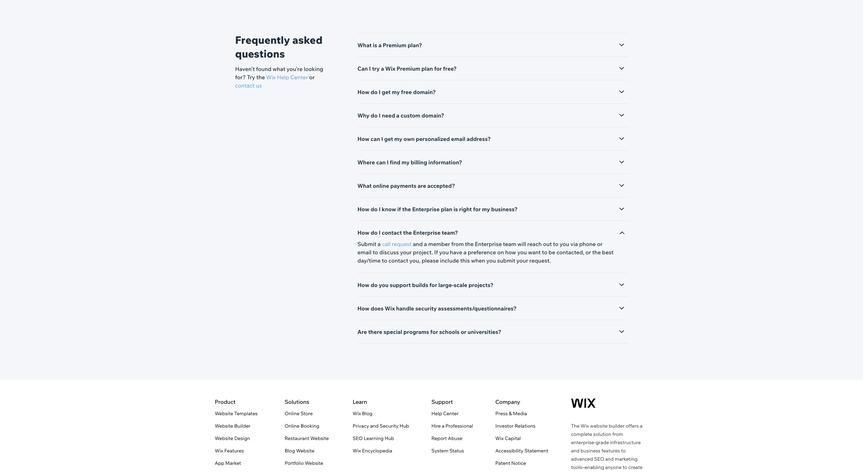 Task type: describe. For each thing, give the bounding box(es) containing it.
you left support
[[379, 282, 389, 289]]

seo learning hub
[[353, 435, 394, 442]]

enterprise-
[[571, 440, 596, 446]]

offers
[[626, 423, 639, 429]]

can
[[358, 65, 368, 72]]

wix capital
[[496, 435, 521, 442]]

contacted,
[[557, 249, 585, 256]]

a up project.
[[424, 241, 427, 248]]

team?
[[442, 229, 458, 236]]

grade
[[596, 440, 609, 446]]

call
[[382, 241, 391, 248]]

a right need
[[397, 112, 400, 119]]

you're
[[287, 66, 303, 72]]

online booking link
[[285, 422, 319, 430]]

1 vertical spatial contact
[[382, 229, 402, 236]]

when
[[471, 257, 485, 264]]

you right if
[[439, 249, 449, 256]]

help center link
[[432, 410, 459, 418]]

preference
[[468, 249, 496, 256]]

how can i get my own personalized email address?
[[358, 135, 491, 142]]

how do i contact the enterprise team?
[[358, 229, 458, 236]]

&
[[509, 411, 512, 417]]

blog inside wix blog link
[[362, 411, 373, 417]]

privacy
[[353, 423, 369, 429]]

email inside the and a member from the enterprise team will reach out to you via phone or email to discuss your project. if you have a preference on how you want to be contacted, or the best day/time to contact you, please include this when you submit your request.
[[358, 249, 372, 256]]

assessments/questionnaires?
[[438, 305, 517, 312]]

media
[[513, 411, 527, 417]]

a left call in the bottom left of the page
[[378, 241, 381, 248]]

wix down learn
[[353, 411, 361, 417]]

if
[[398, 206, 401, 213]]

templates
[[234, 411, 258, 417]]

wix left capital
[[496, 435, 504, 442]]

seo inside the wix website builder offers a complete solution from enterprise-grade infrastructure and business features to advanced seo and marketing tools–enabling anyone to c
[[594, 456, 605, 462]]

looking
[[304, 66, 323, 72]]

free?
[[443, 65, 457, 72]]

portfolio website
[[285, 460, 323, 466]]

and up advanced
[[571, 448, 580, 454]]

universities?
[[468, 329, 502, 335]]

infrastructure
[[610, 440, 641, 446]]

for right right on the top right
[[473, 206, 481, 213]]

want
[[528, 249, 541, 256]]

to right out on the bottom
[[553, 241, 559, 248]]

security
[[416, 305, 437, 312]]

for left large-
[[430, 282, 437, 289]]

via
[[571, 241, 578, 248]]

professional
[[446, 423, 473, 429]]

please
[[422, 257, 439, 264]]

what online payments are accepted?
[[358, 182, 455, 189]]

to down the "marketing"
[[623, 464, 628, 470]]

on
[[498, 249, 504, 256]]

wix blog
[[353, 411, 373, 417]]

can for where
[[376, 159, 386, 166]]

does
[[371, 305, 384, 312]]

the up request
[[403, 229, 412, 236]]

what is a premium plan?
[[358, 42, 422, 49]]

0 vertical spatial premium
[[383, 42, 407, 49]]

day/time
[[358, 257, 381, 264]]

store
[[301, 411, 313, 417]]

what for what online payments are accepted?
[[358, 182, 372, 189]]

enterprise for contact
[[413, 229, 441, 236]]

scale
[[454, 282, 468, 289]]

i for why do i need a custom domain?
[[379, 112, 381, 119]]

features
[[224, 448, 244, 454]]

are
[[418, 182, 426, 189]]

report
[[432, 435, 447, 442]]

my for free
[[392, 89, 400, 95]]

do for need
[[371, 112, 378, 119]]

product
[[215, 399, 236, 405]]

system status link
[[432, 447, 464, 455]]

business?
[[492, 206, 518, 213]]

the
[[571, 423, 580, 429]]

what
[[273, 66, 286, 72]]

contact us link
[[235, 81, 262, 90]]

get for do
[[382, 89, 391, 95]]

or down phone
[[586, 249, 591, 256]]

to down discuss
[[382, 257, 387, 264]]

learning
[[364, 435, 384, 442]]

capital
[[505, 435, 521, 442]]

system
[[432, 448, 449, 454]]

0 vertical spatial plan
[[422, 65, 433, 72]]

phone
[[580, 241, 596, 248]]

how for how do you support builds for large-scale projects?
[[358, 282, 370, 289]]

how
[[505, 249, 516, 256]]

blog website link
[[285, 447, 315, 455]]

app market
[[215, 460, 241, 466]]

find
[[390, 159, 401, 166]]

payments
[[391, 182, 417, 189]]

1 vertical spatial premium
[[397, 65, 421, 72]]

for left schools
[[431, 329, 438, 335]]

portfolio
[[285, 460, 304, 466]]

from inside the and a member from the enterprise team will reach out to you via phone or email to discuss your project. if you have a preference on how you want to be contacted, or the best day/time to contact you, please include this when you submit your request.
[[452, 241, 464, 248]]

i for how do i contact the enterprise team?
[[379, 229, 381, 236]]

from inside the wix website builder offers a complete solution from enterprise-grade infrastructure and business features to advanced seo and marketing tools–enabling anyone to c
[[613, 431, 624, 437]]

wix right 'try'
[[386, 65, 396, 72]]

wix up app at left
[[215, 448, 223, 454]]

or up best
[[597, 241, 603, 248]]

how for how do i contact the enterprise team?
[[358, 229, 370, 236]]

market
[[225, 460, 241, 466]]

wix capital link
[[496, 434, 521, 443]]

domain? for why do i need a custom domain?
[[422, 112, 444, 119]]

do for get
[[371, 89, 378, 95]]

or right schools
[[461, 329, 467, 335]]

billing
[[411, 159, 427, 166]]

contact inside the and a member from the enterprise team will reach out to you via phone or email to discuss your project. if you have a preference on how you want to be contacted, or the best day/time to contact you, please include this when you submit your request.
[[389, 257, 409, 264]]

builder
[[234, 423, 251, 429]]

notice
[[512, 460, 526, 466]]

for left free?
[[434, 65, 442, 72]]

where
[[358, 159, 375, 166]]

submit
[[497, 257, 516, 264]]

report abuse link
[[432, 434, 463, 443]]

the right if
[[402, 206, 411, 213]]

security
[[380, 423, 399, 429]]

privacy and security hub link
[[353, 422, 409, 430]]

online for online booking
[[285, 423, 300, 429]]

to down infrastructure
[[622, 448, 626, 454]]

investor relations link
[[496, 422, 536, 430]]

a inside the wix website builder offers a complete solution from enterprise-grade infrastructure and business features to advanced seo and marketing tools–enabling anyone to c
[[640, 423, 643, 429]]

contact inside try the wix help center or contact us
[[235, 82, 255, 89]]

project.
[[413, 249, 433, 256]]

us
[[256, 82, 262, 89]]

how do i know if the enterprise plan is right for my business?
[[358, 206, 518, 213]]

be
[[549, 249, 556, 256]]

do for contact
[[371, 229, 378, 236]]

1 horizontal spatial email
[[451, 135, 466, 142]]

booking
[[301, 423, 319, 429]]

hub inside privacy and security hub link
[[400, 423, 409, 429]]

the inside try the wix help center or contact us
[[256, 74, 265, 81]]

there
[[368, 329, 383, 335]]

website inside 'link'
[[215, 411, 233, 417]]

website design link
[[215, 434, 250, 443]]

domain? for how do i get my free domain?
[[413, 89, 436, 95]]

0 vertical spatial your
[[400, 249, 412, 256]]

hire a professional link
[[432, 422, 473, 430]]

need
[[382, 112, 395, 119]]

website up portfolio website
[[296, 448, 315, 454]]



Task type: vqa. For each thing, say whether or not it's contained in the screenshot.
Web for Web design
no



Task type: locate. For each thing, give the bounding box(es) containing it.
0 vertical spatial contact
[[235, 82, 255, 89]]

0 vertical spatial hub
[[400, 423, 409, 429]]

premium left "plan?"
[[383, 42, 407, 49]]

enterprise for from
[[475, 241, 502, 248]]

i left need
[[379, 112, 381, 119]]

plan
[[422, 65, 433, 72], [441, 206, 453, 213]]

email
[[451, 135, 466, 142], [358, 249, 372, 256]]

business
[[581, 448, 601, 454]]

premium up free
[[397, 65, 421, 72]]

support
[[432, 399, 453, 405]]

0 vertical spatial what
[[358, 42, 372, 49]]

special
[[384, 329, 402, 335]]

i down 'try'
[[379, 89, 381, 95]]

online store
[[285, 411, 313, 417]]

how for how does wix handle security assessments/questionnaires?
[[358, 305, 370, 312]]

1 vertical spatial plan
[[441, 206, 453, 213]]

are
[[358, 329, 367, 335]]

2 do from the top
[[371, 112, 378, 119]]

projects?
[[469, 282, 494, 289]]

0 horizontal spatial hub
[[385, 435, 394, 442]]

i left know
[[379, 206, 381, 213]]

builds
[[412, 282, 429, 289]]

contact
[[235, 82, 255, 89], [382, 229, 402, 236], [389, 257, 409, 264]]

you down will
[[518, 249, 527, 256]]

you,
[[410, 257, 421, 264]]

patent notice link
[[496, 459, 526, 467]]

i for how can i get my own personalized email address?
[[382, 135, 383, 142]]

get left free
[[382, 89, 391, 95]]

domain? right custom
[[422, 112, 444, 119]]

this
[[461, 257, 470, 264]]

status
[[450, 448, 464, 454]]

your down want on the bottom right of the page
[[517, 257, 528, 264]]

0 horizontal spatial help
[[277, 74, 289, 81]]

1 horizontal spatial is
[[454, 206, 458, 213]]

center inside try the wix help center or contact us
[[291, 74, 308, 81]]

3 how from the top
[[358, 206, 370, 213]]

encyclopedia
[[362, 448, 392, 454]]

1 horizontal spatial hub
[[400, 423, 409, 429]]

0 vertical spatial online
[[285, 411, 300, 417]]

you left via
[[560, 241, 570, 248]]

or inside try the wix help center or contact us
[[309, 74, 315, 81]]

a right hire on the bottom of page
[[442, 423, 445, 429]]

best
[[602, 249, 614, 256]]

0 vertical spatial enterprise
[[412, 206, 440, 213]]

hub down security
[[385, 435, 394, 442]]

0 vertical spatial is
[[373, 42, 377, 49]]

and up project.
[[413, 241, 423, 248]]

help up hire on the bottom of page
[[432, 411, 442, 417]]

wix blog link
[[353, 410, 373, 418]]

restaurant website link
[[285, 434, 329, 443]]

patent notice
[[496, 460, 526, 466]]

1 horizontal spatial help
[[432, 411, 442, 417]]

to up day/time
[[373, 249, 378, 256]]

do for know
[[371, 206, 378, 213]]

0 vertical spatial email
[[451, 135, 466, 142]]

if
[[434, 249, 438, 256]]

request
[[392, 241, 412, 248]]

1 horizontal spatial your
[[517, 257, 528, 264]]

investor
[[496, 423, 514, 429]]

5 do from the top
[[371, 282, 378, 289]]

1 vertical spatial is
[[454, 206, 458, 213]]

1 vertical spatial seo
[[594, 456, 605, 462]]

do for support
[[371, 282, 378, 289]]

restaurant
[[285, 435, 310, 442]]

submit a call request
[[358, 241, 412, 248]]

wix inside 'link'
[[353, 448, 361, 454]]

are there special programs for schools or universities?
[[358, 329, 502, 335]]

0 vertical spatial domain?
[[413, 89, 436, 95]]

and inside the and a member from the enterprise team will reach out to you via phone or email to discuss your project. if you have a preference on how you want to be contacted, or the best day/time to contact you, please include this when you submit your request.
[[413, 241, 423, 248]]

4 how from the top
[[358, 229, 370, 236]]

2 how from the top
[[358, 135, 370, 142]]

how left know
[[358, 206, 370, 213]]

how
[[358, 89, 370, 95], [358, 135, 370, 142], [358, 206, 370, 213], [358, 229, 370, 236], [358, 282, 370, 289], [358, 305, 370, 312]]

statement
[[525, 448, 549, 454]]

a right 'try'
[[381, 65, 384, 72]]

hire
[[432, 423, 441, 429]]

plan left right on the top right
[[441, 206, 453, 213]]

relations
[[515, 423, 536, 429]]

do left know
[[371, 206, 378, 213]]

1 vertical spatial center
[[443, 411, 459, 417]]

help down what
[[277, 74, 289, 81]]

team
[[503, 241, 517, 248]]

contact down for?
[[235, 82, 255, 89]]

online for online store
[[285, 411, 300, 417]]

online down solutions
[[285, 411, 300, 417]]

discuss
[[380, 249, 399, 256]]

0 vertical spatial center
[[291, 74, 308, 81]]

1 online from the top
[[285, 411, 300, 417]]

1 horizontal spatial seo
[[594, 456, 605, 462]]

contact down discuss
[[389, 257, 409, 264]]

how up why
[[358, 89, 370, 95]]

your down request
[[400, 249, 412, 256]]

what up can at the left of page
[[358, 42, 372, 49]]

and down features
[[606, 456, 614, 462]]

a up 'try'
[[379, 42, 382, 49]]

and a member from the enterprise team will reach out to you via phone or email to discuss your project. if you have a preference on how you want to be contacted, or the best day/time to contact you, please include this when you submit your request.
[[358, 241, 614, 264]]

1 vertical spatial your
[[517, 257, 528, 264]]

frequently
[[235, 33, 290, 47]]

from down 'builder'
[[613, 431, 624, 437]]

what left online
[[358, 182, 372, 189]]

seo learning hub link
[[353, 434, 394, 443]]

i left 'try'
[[369, 65, 371, 72]]

0 vertical spatial can
[[371, 135, 380, 142]]

1 vertical spatial blog
[[285, 448, 295, 454]]

is left right on the top right
[[454, 206, 458, 213]]

app
[[215, 460, 224, 466]]

wix help center link
[[266, 73, 308, 81]]

how down why
[[358, 135, 370, 142]]

frequently asked questions
[[235, 33, 323, 60]]

5 how from the top
[[358, 282, 370, 289]]

email left address?
[[451, 135, 466, 142]]

1 vertical spatial help
[[432, 411, 442, 417]]

i up submit a call request
[[379, 229, 381, 236]]

plan left free?
[[422, 65, 433, 72]]

design
[[234, 435, 250, 442]]

large-
[[439, 282, 454, 289]]

get left the own
[[384, 135, 393, 142]]

1 vertical spatial online
[[285, 423, 300, 429]]

plan?
[[408, 42, 422, 49]]

0 horizontal spatial plan
[[422, 65, 433, 72]]

i for how do i know if the enterprise plan is right for my business?
[[379, 206, 381, 213]]

do up the submit
[[371, 229, 378, 236]]

or down looking
[[309, 74, 315, 81]]

my for billing
[[402, 159, 410, 166]]

enterprise up 'member'
[[413, 229, 441, 236]]

1 horizontal spatial from
[[613, 431, 624, 437]]

do right why
[[371, 112, 378, 119]]

portfolio website link
[[285, 459, 323, 467]]

try
[[372, 65, 380, 72]]

wix down found
[[266, 74, 276, 81]]

the left best
[[593, 249, 601, 256]]

complete
[[571, 431, 593, 437]]

how for how can i get my own personalized email address?
[[358, 135, 370, 142]]

wix inside try the wix help center or contact us
[[266, 74, 276, 81]]

how for how do i get my free domain?
[[358, 89, 370, 95]]

2 vertical spatial enterprise
[[475, 241, 502, 248]]

accessibility
[[496, 448, 524, 454]]

1 vertical spatial get
[[384, 135, 393, 142]]

website design
[[215, 435, 250, 442]]

restaurant website
[[285, 435, 329, 442]]

is up 'try'
[[373, 42, 377, 49]]

solutions
[[285, 399, 309, 405]]

1 horizontal spatial center
[[443, 411, 459, 417]]

center down you're
[[291, 74, 308, 81]]

0 horizontal spatial is
[[373, 42, 377, 49]]

2 what from the top
[[358, 182, 372, 189]]

how do you support builds for large-scale projects?
[[358, 282, 494, 289]]

own
[[404, 135, 415, 142]]

0 horizontal spatial from
[[452, 241, 464, 248]]

the up us at the top left of page
[[256, 74, 265, 81]]

0 vertical spatial seo
[[353, 435, 363, 442]]

website builder link
[[215, 422, 251, 430]]

help inside try the wix help center or contact us
[[277, 74, 289, 81]]

1 vertical spatial enterprise
[[413, 229, 441, 236]]

what for what is a premium plan?
[[358, 42, 372, 49]]

you down preference
[[487, 257, 496, 264]]

can left the find
[[376, 159, 386, 166]]

app market link
[[215, 459, 241, 467]]

my left free
[[392, 89, 400, 95]]

0 vertical spatial blog
[[362, 411, 373, 417]]

wix logo, homepage image
[[571, 399, 596, 408]]

1 do from the top
[[371, 89, 378, 95]]

0 vertical spatial from
[[452, 241, 464, 248]]

website up the wix features link
[[215, 435, 233, 442]]

0 horizontal spatial email
[[358, 249, 372, 256]]

1 horizontal spatial plan
[[441, 206, 453, 213]]

i for how do i get my free domain?
[[379, 89, 381, 95]]

personalized
[[416, 135, 450, 142]]

seo down business
[[594, 456, 605, 462]]

my
[[392, 89, 400, 95], [395, 135, 403, 142], [402, 159, 410, 166], [482, 206, 490, 213]]

2 vertical spatial contact
[[389, 257, 409, 264]]

2 online from the top
[[285, 423, 300, 429]]

investor relations
[[496, 423, 536, 429]]

1 how from the top
[[358, 89, 370, 95]]

what
[[358, 42, 372, 49], [358, 182, 372, 189]]

0 vertical spatial get
[[382, 89, 391, 95]]

online
[[285, 411, 300, 417], [285, 423, 300, 429]]

enterprise inside the and a member from the enterprise team will reach out to you via phone or email to discuss your project. if you have a preference on how you want to be contacted, or the best day/time to contact you, please include this when you submit your request.
[[475, 241, 502, 248]]

advanced
[[571, 456, 593, 462]]

to left 'be'
[[542, 249, 548, 256]]

seo down privacy
[[353, 435, 363, 442]]

contact up call in the bottom left of the page
[[382, 229, 402, 236]]

my for own
[[395, 135, 403, 142]]

and up learning
[[370, 423, 379, 429]]

1 vertical spatial from
[[613, 431, 624, 437]]

a up this
[[464, 249, 467, 256]]

wix features
[[215, 448, 244, 454]]

why do i need a custom domain?
[[358, 112, 444, 119]]

how for how do i know if the enterprise plan is right for my business?
[[358, 206, 370, 213]]

my left business?
[[482, 206, 490, 213]]

0 horizontal spatial center
[[291, 74, 308, 81]]

solution
[[594, 431, 612, 437]]

0 horizontal spatial your
[[400, 249, 412, 256]]

blog
[[362, 411, 373, 417], [285, 448, 295, 454]]

0 vertical spatial help
[[277, 74, 289, 81]]

4 do from the top
[[371, 229, 378, 236]]

1 horizontal spatial blog
[[362, 411, 373, 417]]

accessibility statement
[[496, 448, 549, 454]]

for
[[434, 65, 442, 72], [473, 206, 481, 213], [430, 282, 437, 289], [431, 329, 438, 335]]

right
[[459, 206, 472, 213]]

0 horizontal spatial seo
[[353, 435, 363, 442]]

the up preference
[[465, 241, 474, 248]]

accessibility statement link
[[496, 447, 549, 455]]

my right the find
[[402, 159, 410, 166]]

a right offers
[[640, 423, 643, 429]]

hub right security
[[400, 423, 409, 429]]

can up where
[[371, 135, 380, 142]]

1 what from the top
[[358, 42, 372, 49]]

blog inside the blog website link
[[285, 448, 295, 454]]

help
[[277, 74, 289, 81], [432, 411, 442, 417]]

member
[[428, 241, 450, 248]]

how left the does on the bottom left of the page
[[358, 305, 370, 312]]

wix inside the wix website builder offers a complete solution from enterprise-grade infrastructure and business features to advanced seo and marketing tools–enabling anyone to c
[[581, 423, 589, 429]]

where can i find my billing information?
[[358, 159, 462, 166]]

1 vertical spatial hub
[[385, 435, 394, 442]]

press & media
[[496, 411, 527, 417]]

why
[[358, 112, 370, 119]]

from up the have
[[452, 241, 464, 248]]

1 vertical spatial can
[[376, 159, 386, 166]]

i down need
[[382, 135, 383, 142]]

center up hire a professional link
[[443, 411, 459, 417]]

email down the submit
[[358, 249, 372, 256]]

1 vertical spatial what
[[358, 182, 372, 189]]

i for where can i find my billing information?
[[387, 159, 389, 166]]

to
[[553, 241, 559, 248], [373, 249, 378, 256], [542, 249, 548, 256], [382, 257, 387, 264], [622, 448, 626, 454], [623, 464, 628, 470]]

website
[[590, 423, 608, 429]]

abuse
[[448, 435, 463, 442]]

system status
[[432, 448, 464, 454]]

wix up complete
[[581, 423, 589, 429]]

enterprise up preference
[[475, 241, 502, 248]]

your
[[400, 249, 412, 256], [517, 257, 528, 264]]

website down booking in the left bottom of the page
[[311, 435, 329, 442]]

1 vertical spatial domain?
[[422, 112, 444, 119]]

information?
[[429, 159, 462, 166]]

i left the find
[[387, 159, 389, 166]]

website up website design
[[215, 423, 233, 429]]

1 vertical spatial email
[[358, 249, 372, 256]]

know
[[382, 206, 396, 213]]

or
[[309, 74, 315, 81], [597, 241, 603, 248], [586, 249, 591, 256], [461, 329, 467, 335]]

3 do from the top
[[371, 206, 378, 213]]

wix
[[386, 65, 396, 72], [266, 74, 276, 81], [385, 305, 395, 312], [353, 411, 361, 417], [581, 423, 589, 429], [496, 435, 504, 442], [215, 448, 223, 454], [353, 448, 361, 454]]

get for can
[[384, 135, 393, 142]]

hub inside seo learning hub link
[[385, 435, 394, 442]]

can for how
[[371, 135, 380, 142]]

domain? right free
[[413, 89, 436, 95]]

how up the submit
[[358, 229, 370, 236]]

6 how from the top
[[358, 305, 370, 312]]

try the wix help center or contact us
[[235, 74, 315, 89]]

blog down learn
[[362, 411, 373, 417]]

my left the own
[[395, 135, 403, 142]]

do up the does on the bottom left of the page
[[371, 282, 378, 289]]

have
[[450, 249, 463, 256]]

wix right the does on the bottom left of the page
[[385, 305, 395, 312]]

0 horizontal spatial blog
[[285, 448, 295, 454]]

website down the blog website link
[[305, 460, 323, 466]]

how down day/time
[[358, 282, 370, 289]]

blog up portfolio
[[285, 448, 295, 454]]

support
[[390, 282, 411, 289]]



